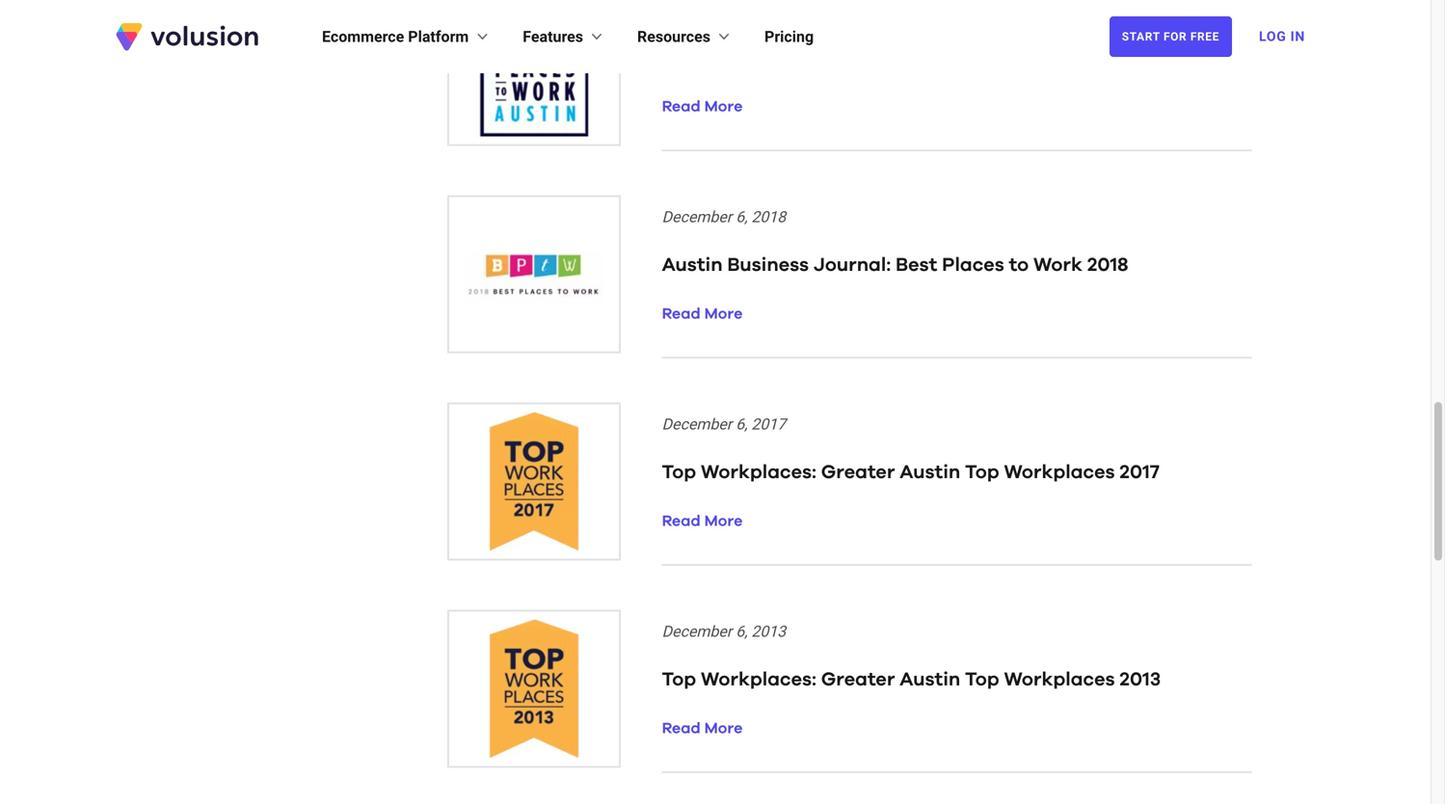 Task type: locate. For each thing, give the bounding box(es) containing it.
to
[[954, 48, 973, 68], [1009, 256, 1029, 275]]

0 vertical spatial 2017
[[752, 415, 786, 434]]

workplaces: for top workplaces: greater austin top workplaces 2017
[[701, 463, 817, 482]]

read more link
[[662, 99, 743, 115], [662, 307, 743, 322], [662, 514, 743, 530], [662, 721, 743, 737]]

1 vertical spatial 2018
[[1088, 256, 1129, 275]]

austin:
[[733, 48, 798, 68]]

december
[[662, 208, 732, 226], [662, 415, 732, 434], [662, 623, 732, 641]]

4 logo image from the top
[[447, 610, 621, 768]]

0 horizontal spatial work
[[978, 48, 1027, 68]]

3 logo image from the top
[[447, 403, 621, 561]]

1 6, from the top
[[736, 208, 748, 226]]

best right journal:
[[896, 256, 938, 275]]

1 vertical spatial december
[[662, 415, 732, 434]]

3 6, from the top
[[736, 623, 748, 641]]

1 read from the top
[[662, 99, 701, 115]]

austin
[[1054, 48, 1115, 68], [662, 256, 723, 275], [900, 463, 961, 482], [900, 670, 961, 690]]

work
[[978, 48, 1027, 68], [1034, 256, 1083, 275]]

0 vertical spatial workplaces:
[[701, 463, 817, 482]]

1 vertical spatial greater
[[821, 670, 895, 690]]

1 vertical spatial workplaces:
[[701, 670, 817, 690]]

1 december from the top
[[662, 208, 732, 226]]

greater for top workplaces: greater austin top workplaces 2017
[[821, 463, 895, 482]]

1 vertical spatial best
[[896, 256, 938, 275]]

greater
[[821, 463, 895, 482], [821, 670, 895, 690]]

6,
[[736, 208, 748, 226], [736, 415, 748, 434], [736, 623, 748, 641]]

more
[[705, 99, 743, 115], [705, 307, 743, 322], [705, 514, 743, 530], [705, 721, 743, 737]]

0 vertical spatial 6,
[[736, 208, 748, 226]]

1 more from the top
[[705, 99, 743, 115]]

4 read more link from the top
[[662, 721, 743, 737]]

built
[[662, 48, 706, 68]]

1 logo image from the top
[[447, 0, 621, 146]]

in
[[1291, 28, 1306, 44]]

2 vertical spatial december
[[662, 623, 732, 641]]

workplaces: down december 6, 2013
[[701, 670, 817, 690]]

3 read more link from the top
[[662, 514, 743, 530]]

0 horizontal spatial 2013
[[752, 623, 786, 641]]

2 vertical spatial 6,
[[736, 623, 748, 641]]

0 vertical spatial to
[[954, 48, 973, 68]]

resources button
[[638, 25, 734, 48]]

more for first read more link
[[705, 99, 743, 115]]

2 read more from the top
[[662, 307, 743, 322]]

1 workplaces from the top
[[1004, 463, 1116, 482]]

top workplaces: greater austin top workplaces 2013
[[662, 670, 1161, 690]]

2017
[[752, 415, 786, 434], [1120, 463, 1160, 482]]

ecommerce platform
[[322, 27, 469, 46]]

2 more from the top
[[705, 307, 743, 322]]

more for first read more link from the bottom of the page
[[705, 721, 743, 737]]

1 vertical spatial 2013
[[1120, 670, 1161, 690]]

1 horizontal spatial best
[[896, 256, 938, 275]]

journal:
[[814, 256, 891, 275]]

2 december from the top
[[662, 415, 732, 434]]

0 horizontal spatial best
[[840, 48, 882, 68]]

2 workplaces from the top
[[1004, 670, 1116, 690]]

3 more from the top
[[705, 514, 743, 530]]

best right the 100
[[840, 48, 882, 68]]

2019
[[1119, 48, 1161, 68]]

0 horizontal spatial to
[[954, 48, 973, 68]]

log in link
[[1248, 15, 1318, 58]]

read
[[662, 99, 701, 115], [662, 307, 701, 322], [662, 514, 701, 530], [662, 721, 701, 737]]

ecommerce
[[322, 27, 404, 46]]

2 6, from the top
[[736, 415, 748, 434]]

0 vertical spatial 2018
[[752, 208, 786, 226]]

1 greater from the top
[[821, 463, 895, 482]]

2 greater from the top
[[821, 670, 895, 690]]

2 logo image from the top
[[447, 195, 621, 353]]

log in
[[1260, 28, 1306, 44]]

december for austin business journal: best places to work 2018
[[662, 208, 732, 226]]

1 horizontal spatial in
[[1032, 48, 1049, 68]]

austin business journal: best places to work 2018
[[662, 256, 1129, 275]]

in
[[710, 48, 728, 68], [1032, 48, 1049, 68]]

places
[[887, 48, 949, 68], [942, 256, 1005, 275]]

workplaces:
[[701, 463, 817, 482], [701, 670, 817, 690]]

log
[[1260, 28, 1287, 44]]

workplaces
[[1004, 463, 1116, 482], [1004, 670, 1116, 690]]

1 vertical spatial workplaces
[[1004, 670, 1116, 690]]

1 horizontal spatial 2018
[[1088, 256, 1129, 275]]

1 workplaces: from the top
[[701, 463, 817, 482]]

3 read more from the top
[[662, 514, 743, 530]]

december 6, 2017
[[662, 415, 786, 434]]

workplaces: down december 6, 2017
[[701, 463, 817, 482]]

1 vertical spatial 2017
[[1120, 463, 1160, 482]]

3 read from the top
[[662, 514, 701, 530]]

0 vertical spatial best
[[840, 48, 882, 68]]

logo image for top workplaces: greater austin top workplaces 2017
[[447, 403, 621, 561]]

top
[[662, 463, 696, 482], [966, 463, 1000, 482], [662, 670, 696, 690], [966, 670, 1000, 690]]

2 workplaces: from the top
[[701, 670, 817, 690]]

built in austin: 100 best places to work in austin 2019
[[662, 48, 1161, 68]]

read more
[[662, 99, 743, 115], [662, 307, 743, 322], [662, 514, 743, 530], [662, 721, 743, 737]]

logo image
[[447, 0, 621, 146], [447, 195, 621, 353], [447, 403, 621, 561], [447, 610, 621, 768]]

1 horizontal spatial 2013
[[1120, 670, 1161, 690]]

pricing
[[765, 27, 814, 46]]

2018
[[752, 208, 786, 226], [1088, 256, 1129, 275]]

1 vertical spatial 6,
[[736, 415, 748, 434]]

0 vertical spatial greater
[[821, 463, 895, 482]]

best
[[840, 48, 882, 68], [896, 256, 938, 275]]

0 vertical spatial workplaces
[[1004, 463, 1116, 482]]

pricing link
[[765, 25, 814, 48]]

3 december from the top
[[662, 623, 732, 641]]

2013
[[752, 623, 786, 641], [1120, 670, 1161, 690]]

1 vertical spatial work
[[1034, 256, 1083, 275]]

0 horizontal spatial in
[[710, 48, 728, 68]]

logo image for austin business journal: best places to work 2018
[[447, 195, 621, 353]]

0 vertical spatial december
[[662, 208, 732, 226]]

1 horizontal spatial to
[[1009, 256, 1029, 275]]

4 more from the top
[[705, 721, 743, 737]]



Task type: describe. For each thing, give the bounding box(es) containing it.
december for top workplaces: greater austin top workplaces 2017
[[662, 415, 732, 434]]

top workplaces: greater austin top workplaces 2017
[[662, 463, 1160, 482]]

0 horizontal spatial 2018
[[752, 208, 786, 226]]

2 read from the top
[[662, 307, 701, 322]]

for
[[1164, 30, 1188, 43]]

free
[[1191, 30, 1220, 43]]

ecommerce platform button
[[322, 25, 492, 48]]

greater for top workplaces: greater austin top workplaces 2013
[[821, 670, 895, 690]]

6, for austin business journal: best places to work 2018
[[736, 208, 748, 226]]

resources
[[638, 27, 711, 46]]

6, for top workplaces: greater austin top workplaces 2013
[[736, 623, 748, 641]]

0 horizontal spatial 2017
[[752, 415, 786, 434]]

1 horizontal spatial work
[[1034, 256, 1083, 275]]

more for second read more link
[[705, 307, 743, 322]]

december 6, 2018
[[662, 208, 786, 226]]

1 horizontal spatial 2017
[[1120, 463, 1160, 482]]

1 in from the left
[[710, 48, 728, 68]]

december 6, 2013
[[662, 623, 786, 641]]

0 vertical spatial places
[[887, 48, 949, 68]]

start
[[1122, 30, 1161, 43]]

2 read more link from the top
[[662, 307, 743, 322]]

100
[[803, 48, 835, 68]]

platform
[[408, 27, 469, 46]]

workplaces for 2017
[[1004, 463, 1116, 482]]

0 vertical spatial 2013
[[752, 623, 786, 641]]

2 in from the left
[[1032, 48, 1049, 68]]

workplaces for 2013
[[1004, 670, 1116, 690]]

business
[[728, 256, 809, 275]]

logo image for top workplaces: greater austin top workplaces 2013
[[447, 610, 621, 768]]

0 vertical spatial work
[[978, 48, 1027, 68]]

december for top workplaces: greater austin top workplaces 2013
[[662, 623, 732, 641]]

features
[[523, 27, 584, 46]]

1 vertical spatial to
[[1009, 256, 1029, 275]]

workplaces: for top workplaces: greater austin top workplaces 2013
[[701, 670, 817, 690]]

more for second read more link from the bottom of the page
[[705, 514, 743, 530]]

1 read more link from the top
[[662, 99, 743, 115]]

start for free
[[1122, 30, 1220, 43]]

features button
[[523, 25, 607, 48]]

4 read more from the top
[[662, 721, 743, 737]]

1 read more from the top
[[662, 99, 743, 115]]

4 read from the top
[[662, 721, 701, 737]]

1 vertical spatial places
[[942, 256, 1005, 275]]

6, for top workplaces: greater austin top workplaces 2017
[[736, 415, 748, 434]]

logo image for built in austin: 100 best places to work in austin 2019
[[447, 0, 621, 146]]

start for free link
[[1110, 16, 1233, 57]]



Task type: vqa. For each thing, say whether or not it's contained in the screenshot.
the greater related to Top Workplaces: Greater Austin Top Workplaces 2017
yes



